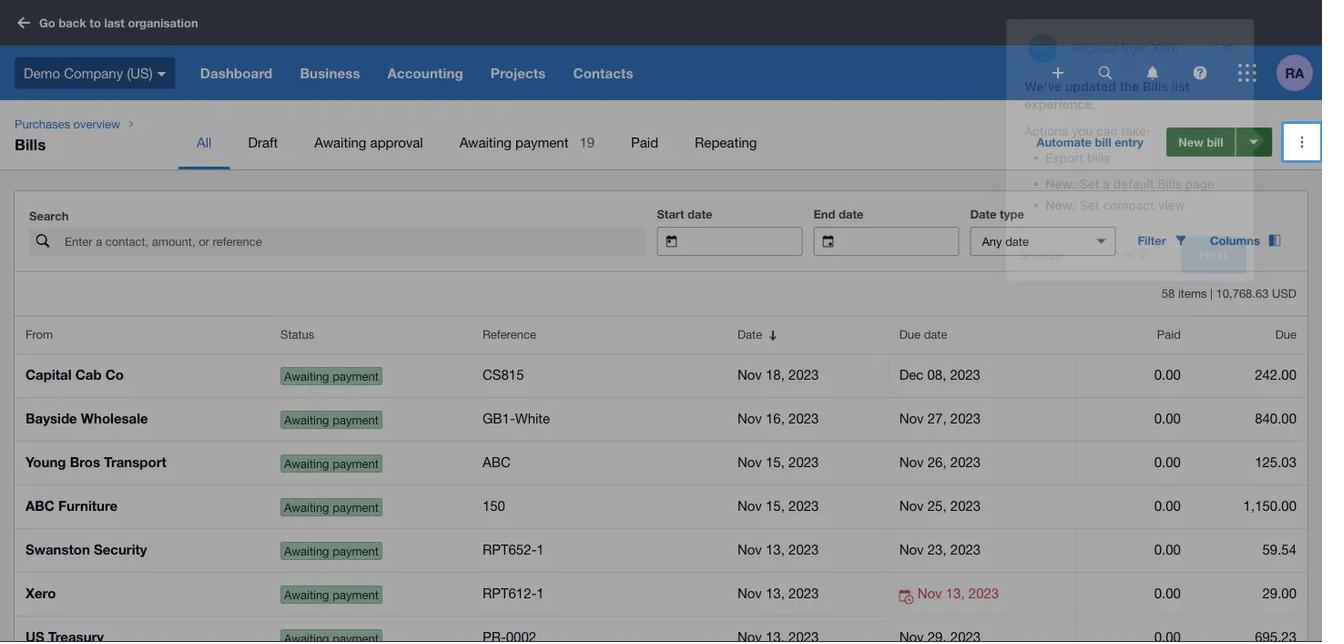 Task type: describe. For each thing, give the bounding box(es) containing it.
bill for new
[[1207, 135, 1223, 149]]

gb1-
[[483, 410, 515, 426]]

to
[[90, 16, 101, 30]]

svg image inside demo company (us) popup button
[[157, 72, 166, 76]]

xero
[[25, 585, 56, 601]]

svg image up new bill at the top of the page
[[1193, 66, 1207, 80]]

capital cab co
[[25, 367, 124, 383]]

new
[[1179, 135, 1204, 149]]

bayside
[[25, 410, 77, 427]]

awaiting payment inside menu
[[460, 134, 569, 150]]

xero link
[[15, 571, 270, 615]]

overdue icon image
[[899, 590, 918, 604]]

start date
[[657, 207, 713, 221]]

security
[[94, 541, 147, 558]]

due date
[[899, 327, 947, 341]]

paid button
[[1076, 316, 1192, 353]]

go back to last organisation link
[[11, 7, 209, 39]]

840.00
[[1255, 410, 1297, 426]]

usd
[[1272, 286, 1297, 301]]

10,768.63
[[1216, 286, 1269, 301]]

dec
[[899, 367, 924, 382]]

abc for abc
[[483, 454, 511, 470]]

cab
[[75, 367, 102, 383]]

nov 26, 2023
[[899, 454, 981, 470]]

nov 13, 2023 for swanston security
[[738, 541, 819, 557]]

repeating
[[695, 134, 757, 150]]

bills navigation
[[0, 100, 1322, 169]]

0.00 for wholesale
[[1154, 410, 1181, 426]]

abc for abc furniture
[[25, 498, 55, 514]]

rpt652-1
[[483, 541, 544, 557]]

navigation inside "ra" banner
[[186, 46, 1040, 100]]

nov 25, 2023
[[899, 498, 981, 514]]

awaiting approval link
[[296, 115, 441, 169]]

6 0.00 from the top
[[1154, 585, 1181, 601]]

demo company (us) button
[[0, 46, 186, 100]]

nov 18, 2023
[[738, 367, 819, 382]]

0.00 for cab
[[1154, 367, 1181, 382]]

date for date type
[[970, 207, 997, 221]]

ra banner
[[0, 0, 1322, 100]]

from button
[[15, 316, 270, 353]]

company
[[64, 65, 123, 81]]

payment for cab
[[333, 369, 379, 383]]

Date type field
[[971, 228, 1081, 255]]

bill for automate
[[1095, 135, 1111, 149]]

0.00 for bros
[[1154, 454, 1181, 470]]

young
[[25, 454, 66, 470]]

date for start date
[[688, 207, 713, 221]]

paid for paid button on the right of the page
[[1157, 327, 1181, 341]]

(us)
[[127, 65, 153, 81]]

nov 16, 2023
[[738, 410, 819, 426]]

end date
[[814, 207, 864, 221]]

filter
[[1138, 233, 1166, 247]]

automate bill entry button
[[1026, 127, 1154, 157]]

columns button
[[1199, 226, 1293, 255]]

rpt652-1 link
[[483, 539, 716, 560]]

young bros transport link
[[15, 440, 270, 484]]

abc link
[[483, 451, 716, 473]]

due for due
[[1275, 327, 1297, 341]]

reference button
[[472, 316, 727, 353]]

awaiting for abc furniture
[[284, 500, 329, 514]]

rpt612-
[[483, 585, 537, 601]]

rpt612-1
[[483, 585, 544, 601]]

due date button
[[888, 316, 1076, 353]]

capital cab co link
[[15, 353, 270, 397]]

type
[[1000, 207, 1024, 221]]

draft
[[248, 134, 278, 150]]

awaiting payment for cab
[[284, 369, 379, 383]]

rpt652-
[[483, 541, 537, 557]]

nov 13, 2023 for xero
[[738, 585, 819, 601]]

all link
[[179, 115, 230, 169]]

29.00
[[1263, 585, 1297, 601]]

Start date field
[[692, 228, 802, 255]]

payment for wholesale
[[333, 413, 379, 427]]

date for due date
[[924, 327, 947, 341]]

nov 23, 2023
[[899, 541, 981, 557]]

bills
[[15, 135, 46, 153]]

purchases overview link
[[7, 115, 128, 133]]

0 horizontal spatial svg image
[[1053, 67, 1064, 78]]

transport
[[104, 454, 166, 470]]

entry
[[1115, 135, 1143, 149]]

|
[[1210, 286, 1213, 301]]

ra button
[[1277, 46, 1322, 100]]

gb1-white
[[483, 410, 550, 426]]

26,
[[928, 454, 947, 470]]

awaiting for swanston security
[[284, 544, 329, 558]]

15, for young bros transport
[[766, 454, 785, 470]]

status
[[280, 327, 314, 341]]

approval
[[370, 134, 423, 150]]

payment for security
[[333, 544, 379, 558]]

paid link
[[613, 115, 677, 169]]

nov 15, 2023 for young bros transport
[[738, 454, 819, 470]]

svg image up automate bill entry
[[1099, 66, 1112, 80]]

19
[[580, 134, 595, 150]]

capital
[[25, 367, 72, 383]]

awaiting payment for wholesale
[[284, 413, 379, 427]]

13, for swanston security
[[766, 541, 785, 557]]

from
[[25, 327, 53, 341]]

draft link
[[230, 115, 296, 169]]

cs815 link
[[483, 364, 716, 386]]

repeating link
[[677, 115, 775, 169]]

new bill button
[[1167, 127, 1235, 157]]

08,
[[927, 367, 946, 382]]

150
[[483, 498, 505, 514]]

cs815
[[483, 367, 524, 382]]

back
[[59, 16, 86, 30]]

wholesale
[[81, 410, 148, 427]]

nov 27, 2023
[[899, 410, 981, 426]]

items
[[1178, 286, 1207, 301]]



Task type: locate. For each thing, give the bounding box(es) containing it.
1 0.00 from the top
[[1154, 367, 1181, 382]]

automate bill entry
[[1037, 135, 1143, 149]]

bros
[[70, 454, 100, 470]]

young bros transport
[[25, 454, 166, 470]]

bill inside button
[[1207, 135, 1223, 149]]

awaiting for capital cab co
[[284, 369, 329, 383]]

payment for bros
[[333, 456, 379, 470]]

awaiting payment for security
[[284, 544, 379, 558]]

awaiting payment for bros
[[284, 456, 379, 470]]

1,150.00
[[1244, 498, 1297, 514]]

2 horizontal spatial date
[[924, 327, 947, 341]]

svg image
[[1238, 64, 1257, 82], [1147, 66, 1159, 80], [1053, 67, 1064, 78]]

2 15, from the top
[[766, 498, 785, 514]]

0 horizontal spatial abc
[[25, 498, 55, 514]]

furniture
[[58, 498, 118, 514]]

due for due date
[[899, 327, 921, 341]]

0 vertical spatial 1
[[537, 541, 544, 557]]

date
[[970, 207, 997, 221], [738, 327, 762, 341]]

2 nov 15, 2023 from the top
[[738, 498, 819, 514]]

paid for paid link
[[631, 134, 658, 150]]

date left type
[[970, 207, 997, 221]]

0 horizontal spatial date
[[738, 327, 762, 341]]

date right the start
[[688, 207, 713, 221]]

awaiting approval
[[314, 134, 423, 150]]

awaiting
[[314, 134, 366, 150], [460, 134, 512, 150], [284, 369, 329, 383], [284, 413, 329, 427], [284, 456, 329, 470], [284, 500, 329, 514], [284, 544, 329, 558], [284, 587, 329, 602]]

1 inside rpt652-1 link
[[537, 541, 544, 557]]

2 due from the left
[[1275, 327, 1297, 341]]

nov 15, 2023 for abc furniture
[[738, 498, 819, 514]]

abc furniture link
[[15, 484, 270, 528]]

paid
[[631, 134, 658, 150], [1157, 327, 1181, 341]]

0 horizontal spatial bill
[[1095, 135, 1111, 149]]

last
[[104, 16, 125, 30]]

1 down rpt652-1
[[537, 585, 544, 601]]

0 vertical spatial nov 15, 2023
[[738, 454, 819, 470]]

125.03
[[1255, 454, 1297, 470]]

bill right 'new'
[[1207, 135, 1223, 149]]

242.00
[[1255, 367, 1297, 382]]

reference
[[483, 327, 536, 341]]

1 1 from the top
[[537, 541, 544, 557]]

due
[[899, 327, 921, 341], [1275, 327, 1297, 341]]

150 link
[[483, 495, 716, 517]]

svg image
[[17, 17, 30, 29], [1099, 66, 1112, 80], [1193, 66, 1207, 80], [157, 72, 166, 76]]

gb1-white link
[[483, 408, 716, 429]]

5 0.00 from the top
[[1154, 541, 1181, 557]]

27,
[[928, 410, 947, 426]]

15, for abc furniture
[[766, 498, 785, 514]]

svg image inside go back to last organisation link
[[17, 17, 30, 29]]

rpt612-1 link
[[483, 582, 716, 604]]

1 up rpt612-1
[[537, 541, 544, 557]]

date right end
[[839, 207, 864, 221]]

menu
[[179, 115, 1011, 169]]

0 horizontal spatial paid
[[631, 134, 658, 150]]

abc down the young
[[25, 498, 55, 514]]

1 inside rpt612-1 link
[[537, 585, 544, 601]]

demo company (us)
[[24, 65, 153, 81]]

18,
[[766, 367, 785, 382]]

0.00
[[1154, 367, 1181, 382], [1154, 410, 1181, 426], [1154, 454, 1181, 470], [1154, 498, 1181, 514], [1154, 541, 1181, 557], [1154, 585, 1181, 601]]

1 horizontal spatial abc
[[483, 454, 511, 470]]

purchases overview
[[15, 117, 120, 131]]

1 horizontal spatial date
[[970, 207, 997, 221]]

1 horizontal spatial due
[[1275, 327, 1297, 341]]

13, for xero
[[766, 585, 785, 601]]

paid down "58"
[[1157, 327, 1181, 341]]

menu containing all
[[179, 115, 1011, 169]]

bill left entry
[[1095, 135, 1111, 149]]

15,
[[766, 454, 785, 470], [766, 498, 785, 514]]

due down usd
[[1275, 327, 1297, 341]]

abc inside the abc link
[[483, 454, 511, 470]]

awaiting payment
[[460, 134, 569, 150], [284, 369, 379, 383], [284, 413, 379, 427], [284, 456, 379, 470], [284, 500, 379, 514], [284, 544, 379, 558], [284, 587, 379, 602]]

2 bill from the left
[[1207, 135, 1223, 149]]

16,
[[766, 410, 785, 426]]

59.54
[[1263, 541, 1297, 557]]

1 bill from the left
[[1095, 135, 1111, 149]]

Search field
[[63, 228, 646, 255]]

abc furniture
[[25, 498, 118, 514]]

go back to last organisation
[[39, 16, 198, 30]]

paid right 19
[[631, 134, 658, 150]]

1 for xero
[[537, 585, 544, 601]]

13,
[[766, 541, 785, 557], [766, 585, 785, 601], [946, 585, 965, 601]]

0 horizontal spatial date
[[688, 207, 713, 221]]

bayside wholesale
[[25, 410, 148, 427]]

swanston security link
[[15, 528, 270, 571]]

1 vertical spatial nov 15, 2023
[[738, 498, 819, 514]]

organisation
[[128, 16, 198, 30]]

menu inside bills navigation
[[179, 115, 1011, 169]]

overview
[[73, 117, 120, 131]]

date button
[[727, 316, 888, 353]]

bill inside 'popup button'
[[1095, 135, 1111, 149]]

date type
[[970, 207, 1024, 221]]

3 0.00 from the top
[[1154, 454, 1181, 470]]

abc
[[483, 454, 511, 470], [25, 498, 55, 514]]

End date field
[[848, 228, 958, 255]]

new bill
[[1179, 135, 1223, 149]]

1 vertical spatial 15,
[[766, 498, 785, 514]]

0.00 for security
[[1154, 541, 1181, 557]]

2 1 from the top
[[537, 585, 544, 601]]

0 horizontal spatial due
[[899, 327, 921, 341]]

dec 08, 2023
[[899, 367, 981, 382]]

due button
[[1192, 316, 1308, 353]]

1 15, from the top
[[766, 454, 785, 470]]

1 for swanston security
[[537, 541, 544, 557]]

4 0.00 from the top
[[1154, 498, 1181, 514]]

swanston security
[[25, 541, 147, 558]]

date inside 'button'
[[738, 327, 762, 341]]

svg image right (us)
[[157, 72, 166, 76]]

paid inside menu
[[631, 134, 658, 150]]

date up 08,
[[924, 327, 947, 341]]

status button
[[270, 316, 472, 353]]

go
[[39, 16, 55, 30]]

58
[[1162, 286, 1175, 301]]

date for date
[[738, 327, 762, 341]]

1 horizontal spatial bill
[[1207, 135, 1223, 149]]

navigation
[[186, 46, 1040, 100]]

columns
[[1210, 233, 1260, 247]]

1 horizontal spatial paid
[[1157, 327, 1181, 341]]

1 horizontal spatial date
[[839, 207, 864, 221]]

1 vertical spatial abc
[[25, 498, 55, 514]]

abc inside abc furniture link
[[25, 498, 55, 514]]

1 vertical spatial 1
[[537, 585, 544, 601]]

1 horizontal spatial svg image
[[1147, 66, 1159, 80]]

demo
[[24, 65, 60, 81]]

2 0.00 from the top
[[1154, 410, 1181, 426]]

1 nov 15, 2023 from the top
[[738, 454, 819, 470]]

awaiting for bayside wholesale
[[284, 413, 329, 427]]

date up nov 18, 2023
[[738, 327, 762, 341]]

1 vertical spatial paid
[[1157, 327, 1181, 341]]

due inside button
[[1275, 327, 1297, 341]]

25,
[[928, 498, 947, 514]]

payment for furniture
[[333, 500, 379, 514]]

all
[[197, 134, 212, 150]]

2023
[[789, 367, 819, 382], [950, 367, 981, 382], [789, 410, 819, 426], [951, 410, 981, 426], [789, 454, 819, 470], [951, 454, 981, 470], [789, 498, 819, 514], [951, 498, 981, 514], [789, 541, 819, 557], [951, 541, 981, 557], [789, 585, 819, 601], [969, 585, 999, 601]]

swanston
[[25, 541, 90, 558]]

date for end date
[[839, 207, 864, 221]]

dialog
[[1010, 18, 1260, 282]]

0 vertical spatial 15,
[[766, 454, 785, 470]]

paid inside button
[[1157, 327, 1181, 341]]

awaiting payment for furniture
[[284, 500, 379, 514]]

due up dec
[[899, 327, 921, 341]]

bayside wholesale link
[[15, 397, 270, 440]]

date inside due date button
[[924, 327, 947, 341]]

abc down gb1-
[[483, 454, 511, 470]]

search
[[29, 209, 69, 223]]

list of all the bills element
[[15, 316, 1308, 642]]

end
[[814, 207, 835, 221]]

2 horizontal spatial svg image
[[1238, 64, 1257, 82]]

0 vertical spatial abc
[[483, 454, 511, 470]]

0.00 for furniture
[[1154, 498, 1181, 514]]

payment inside menu
[[515, 134, 569, 150]]

white
[[515, 410, 550, 426]]

1 due from the left
[[899, 327, 921, 341]]

svg image left go
[[17, 17, 30, 29]]

awaiting for xero
[[284, 587, 329, 602]]

0 vertical spatial date
[[970, 207, 997, 221]]

payment
[[515, 134, 569, 150], [333, 369, 379, 383], [333, 413, 379, 427], [333, 456, 379, 470], [333, 500, 379, 514], [333, 544, 379, 558], [333, 587, 379, 602]]

co
[[105, 367, 124, 383]]

awaiting for young bros transport
[[284, 456, 329, 470]]

due inside button
[[899, 327, 921, 341]]

0 vertical spatial paid
[[631, 134, 658, 150]]

1 vertical spatial date
[[738, 327, 762, 341]]



Task type: vqa. For each thing, say whether or not it's contained in the screenshot.


